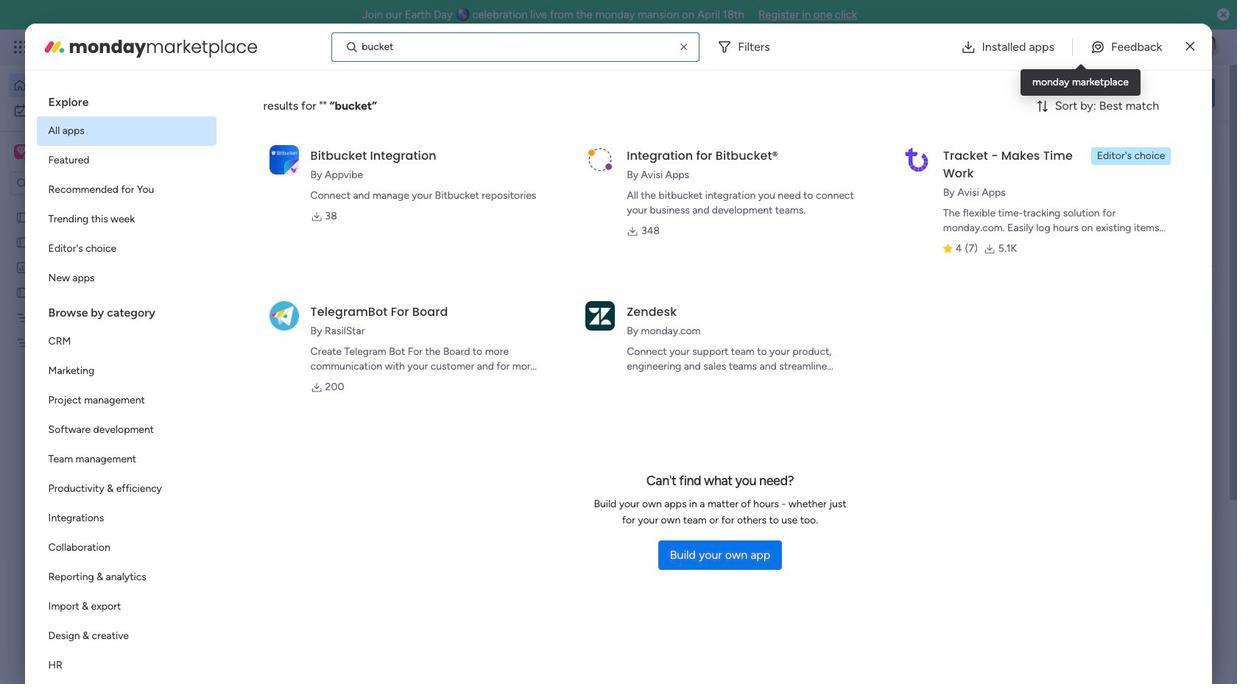 Task type: describe. For each thing, give the bounding box(es) containing it.
v2 bolt switch image
[[1121, 84, 1130, 101]]

0 horizontal spatial monday marketplace image
[[42, 35, 66, 59]]

getting started element
[[994, 566, 1215, 625]]

dapulse x slim image
[[1186, 38, 1195, 56]]

see plans image
[[244, 39, 258, 55]]

2 image
[[1019, 30, 1032, 47]]

workspace image
[[14, 144, 29, 160]]

1 circle o image from the top
[[1016, 205, 1026, 216]]

add to favorites image
[[437, 299, 451, 313]]

3 circle o image from the top
[[1016, 243, 1026, 254]]

workspace selection element
[[14, 143, 123, 162]]

Search in workspace field
[[31, 175, 123, 192]]

search everything image
[[1109, 40, 1124, 54]]

help center element
[[994, 637, 1215, 684]]

1 image
[[987, 30, 1000, 47]]



Task type: locate. For each thing, give the bounding box(es) containing it.
monday marketplace image right select product image
[[42, 35, 66, 59]]

2 heading from the top
[[37, 293, 216, 327]]

2 vertical spatial public board image
[[15, 285, 29, 299]]

2 circle o image from the top
[[1016, 224, 1026, 235]]

2 vertical spatial circle o image
[[1016, 243, 1026, 254]]

0 vertical spatial heading
[[37, 82, 216, 116]]

0 vertical spatial circle o image
[[1016, 205, 1026, 216]]

public dashboard image
[[15, 260, 29, 274]]

quick search results list box
[[228, 167, 959, 543]]

list box
[[37, 82, 216, 684], [0, 201, 188, 553]]

public board image
[[15, 210, 29, 224], [15, 235, 29, 249], [15, 285, 29, 299]]

select product image
[[13, 40, 28, 54]]

terry turtle image
[[1196, 35, 1219, 59]]

option
[[9, 74, 179, 97], [9, 99, 179, 122], [37, 116, 216, 146], [37, 146, 216, 175], [37, 175, 216, 205], [0, 204, 188, 207], [37, 205, 216, 234], [37, 234, 216, 264], [37, 264, 216, 293], [37, 327, 216, 356], [37, 356, 216, 386], [37, 386, 216, 415], [37, 415, 216, 445], [37, 445, 216, 474], [37, 474, 216, 504], [37, 504, 216, 533], [37, 533, 216, 563], [37, 563, 216, 592], [37, 592, 216, 622], [37, 622, 216, 651], [37, 651, 216, 680]]

help image
[[1141, 40, 1156, 54]]

1 horizontal spatial monday marketplace image
[[1073, 40, 1088, 54]]

notifications image
[[976, 40, 990, 54]]

heading
[[37, 82, 216, 116], [37, 293, 216, 327]]

monday marketplace image
[[42, 35, 66, 59], [1073, 40, 1088, 54]]

0 vertical spatial public board image
[[15, 210, 29, 224]]

monday marketplace image left search everything icon
[[1073, 40, 1088, 54]]

1 vertical spatial circle o image
[[1016, 224, 1026, 235]]

1 public board image from the top
[[15, 210, 29, 224]]

app logo image
[[269, 145, 299, 174], [586, 145, 615, 174], [902, 145, 931, 174], [269, 301, 299, 330], [586, 301, 615, 330]]

update feed image
[[1008, 40, 1023, 54]]

3 public board image from the top
[[15, 285, 29, 299]]

1 vertical spatial public board image
[[15, 235, 29, 249]]

2 public board image from the top
[[15, 235, 29, 249]]

dapulse x slim image
[[1193, 136, 1211, 154]]

workspace image
[[16, 144, 26, 160]]

component image
[[246, 321, 259, 335]]

1 heading from the top
[[37, 82, 216, 116]]

v2 user feedback image
[[1006, 84, 1017, 101]]

circle o image
[[1016, 205, 1026, 216], [1016, 224, 1026, 235], [1016, 243, 1026, 254]]

public board image
[[246, 298, 262, 314]]

1 vertical spatial heading
[[37, 293, 216, 327]]



Task type: vqa. For each thing, say whether or not it's contained in the screenshot.
Your corresponding to Profile
no



